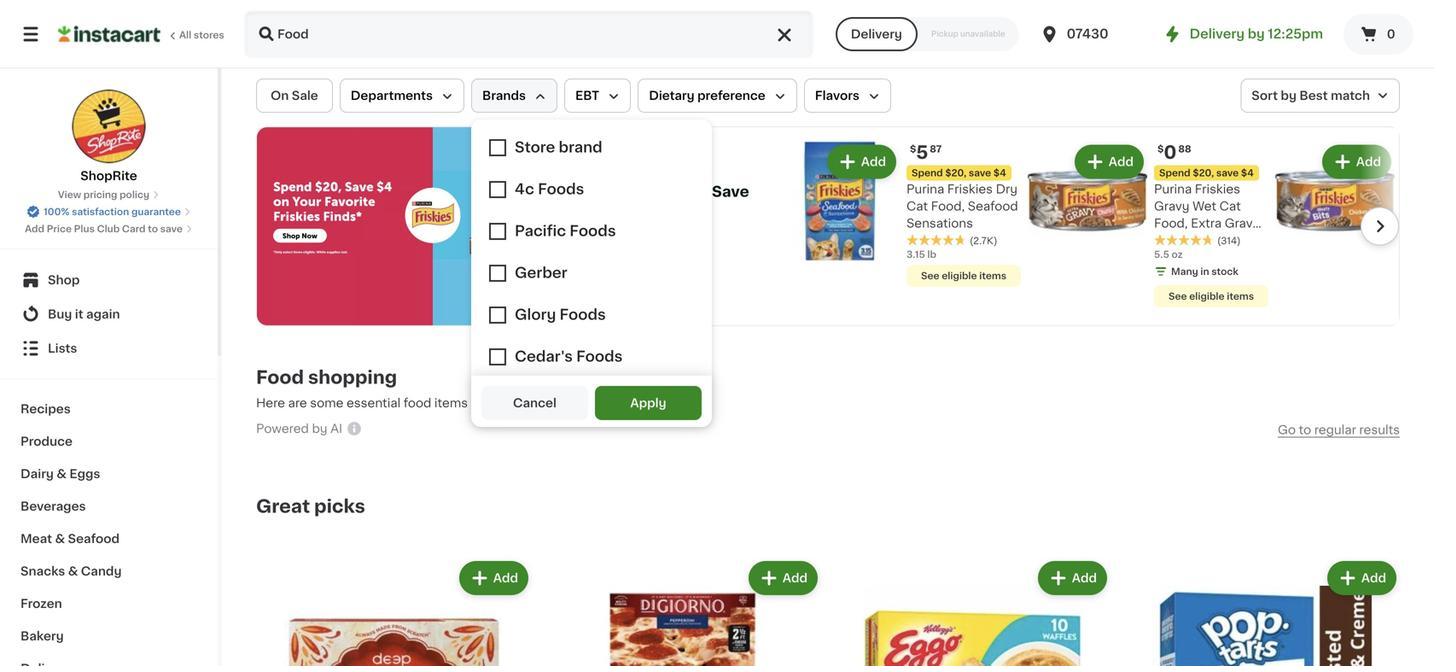 Task type: locate. For each thing, give the bounding box(es) containing it.
0 horizontal spatial spend $20, save $4
[[912, 168, 1007, 178]]

$4 up dry
[[994, 168, 1007, 178]]

dry
[[996, 183, 1018, 195]]

product group
[[781, 141, 1022, 291], [1028, 141, 1269, 311], [256, 558, 532, 666], [546, 558, 822, 666], [835, 558, 1111, 666], [1125, 558, 1401, 666]]

in left stock
[[1201, 267, 1210, 276]]

0 horizontal spatial see eligible items
[[922, 271, 1007, 281]]

1 horizontal spatial 0
[[1388, 28, 1396, 40]]

stock up & save
[[624, 185, 750, 199]]

1 horizontal spatial save
[[969, 168, 992, 178]]

grocery
[[558, 397, 605, 409]]

friskies for 5
[[948, 183, 993, 195]]

list.
[[608, 397, 629, 409]]

1 vertical spatial seafood
[[68, 533, 120, 545]]

1 horizontal spatial $20,
[[1194, 168, 1215, 178]]

1 friskies from the left
[[948, 183, 993, 195]]

0 horizontal spatial friskies
[[948, 183, 993, 195]]

by inside field
[[1282, 90, 1297, 102]]

by left ai
[[312, 423, 328, 435]]

1 vertical spatial 0
[[1164, 144, 1177, 162]]

see down many
[[1169, 292, 1188, 301]]

0 vertical spatial food,
[[932, 200, 965, 212]]

lb
[[928, 250, 937, 259]]

see eligible items down lb
[[922, 271, 1007, 281]]

regular
[[1315, 424, 1357, 436]]

delivery left 12:25pm
[[1190, 28, 1245, 40]]

snacks
[[20, 565, 65, 577]]

0 horizontal spatial save
[[160, 224, 183, 234]]

0 horizontal spatial cat
[[907, 200, 929, 212]]

0 horizontal spatial spend
[[912, 168, 944, 178]]

oz
[[1172, 250, 1184, 259]]

on sale button
[[256, 79, 333, 113]]

100%
[[44, 207, 70, 217]]

cat right the wet
[[1220, 200, 1242, 212]]

save up the wet
[[1217, 168, 1240, 178]]

delivery for delivery
[[851, 28, 903, 40]]

add price plus club card to save
[[25, 224, 183, 234]]

friskies
[[948, 183, 993, 195], [1196, 183, 1241, 195]]

go
[[1279, 424, 1297, 436]]

1 vertical spatial see eligible items
[[1169, 292, 1255, 301]]

see eligible items
[[922, 271, 1007, 281], [1169, 292, 1255, 301]]

items
[[980, 271, 1007, 281], [1228, 292, 1255, 301], [435, 397, 468, 409]]

delivery
[[1190, 28, 1245, 40], [851, 28, 903, 40]]

delivery for delivery by 12:25pm
[[1190, 28, 1245, 40]]

0 horizontal spatial purina
[[907, 183, 945, 195]]

departments
[[351, 90, 433, 102]]

cat up sensations
[[907, 200, 929, 212]]

1 horizontal spatial seafood
[[968, 200, 1019, 212]]

2 vertical spatial by
[[312, 423, 328, 435]]

1 horizontal spatial spend $20, save $4
[[1160, 168, 1255, 178]]

food, up chunky
[[1155, 217, 1189, 229]]

add link
[[1276, 141, 1435, 282]]

by left 12:25pm
[[1249, 28, 1265, 40]]

eligible down (2.7k)
[[942, 271, 978, 281]]

1 horizontal spatial spend
[[1160, 168, 1191, 178]]

friskies for 0
[[1196, 183, 1241, 195]]

1 cat from the left
[[907, 200, 929, 212]]

0 vertical spatial see eligible items
[[922, 271, 1007, 281]]

great picks
[[256, 497, 365, 515]]

1 horizontal spatial friskies
[[1196, 183, 1241, 195]]

0 vertical spatial see
[[922, 271, 940, 281]]

1 horizontal spatial by
[[1249, 28, 1265, 40]]

add button
[[829, 147, 895, 177], [1077, 147, 1143, 177], [1325, 147, 1391, 177], [461, 563, 527, 593], [751, 563, 817, 593], [1040, 563, 1106, 593], [1330, 563, 1396, 593]]

2 $20, from the left
[[1194, 168, 1215, 178]]

seafood down dry
[[968, 200, 1019, 212]]

see eligible items button down lb
[[907, 265, 1022, 287]]

1 horizontal spatial food,
[[1155, 217, 1189, 229]]

gravy up (314)
[[1225, 217, 1261, 229]]

save down "guarantee"
[[160, 224, 183, 234]]

stock
[[1212, 267, 1239, 276]]

delivery up flavors dropdown button on the right of page
[[851, 28, 903, 40]]

see eligible items button down many in stock
[[1155, 285, 1269, 308]]

food, up sensations
[[932, 200, 965, 212]]

5
[[917, 144, 929, 162]]

stores
[[194, 30, 224, 40]]

0 horizontal spatial see
[[922, 271, 940, 281]]

1 horizontal spatial $4
[[1242, 168, 1255, 178]]

1 $4 from the left
[[994, 168, 1007, 178]]

(314)
[[1218, 236, 1242, 246]]

snacks & candy
[[20, 565, 122, 577]]

dietary
[[649, 90, 695, 102]]

2 horizontal spatial by
[[1282, 90, 1297, 102]]

0 horizontal spatial see eligible items button
[[907, 265, 1022, 287]]

0 horizontal spatial food,
[[932, 200, 965, 212]]

apply
[[631, 397, 667, 409]]

gravy down chicken
[[1155, 269, 1190, 281]]

by
[[1249, 28, 1265, 40], [1282, 90, 1297, 102], [312, 423, 328, 435]]

snacks & candy link
[[10, 555, 208, 588]]

$20, up the wet
[[1194, 168, 1215, 178]]

all
[[179, 30, 192, 40]]

savory
[[1221, 252, 1262, 264]]

1 spend $20, save $4 from the left
[[912, 168, 1007, 178]]

& left the candy
[[68, 565, 78, 577]]

1 vertical spatial food,
[[1155, 217, 1189, 229]]

spend down $ 0 88
[[1160, 168, 1191, 178]]

friskies inside purina friskies dry cat food, seafood sensations
[[948, 183, 993, 195]]

$4 for 0
[[1242, 168, 1255, 178]]

★★★★★
[[907, 234, 967, 246], [907, 234, 967, 246], [1155, 234, 1215, 246], [1155, 234, 1215, 246]]

2 spend from the left
[[1160, 168, 1191, 178]]

see eligible items for 5
[[922, 271, 1007, 281]]

save up purina friskies dry cat food, seafood sensations
[[969, 168, 992, 178]]

1 vertical spatial by
[[1282, 90, 1297, 102]]

wet
[[1193, 200, 1217, 212]]

all stores link
[[58, 10, 225, 58]]

2 friskies from the left
[[1196, 183, 1241, 195]]

100% satisfaction guarantee button
[[27, 202, 191, 219]]

seafood inside purina friskies dry cat food, seafood sensations
[[968, 200, 1019, 212]]

by for sort
[[1282, 90, 1297, 102]]

eligible for 5
[[942, 271, 978, 281]]

delivery by 12:25pm link
[[1163, 24, 1324, 44]]

eligible down many in stock
[[1190, 292, 1225, 301]]

1 vertical spatial eligible
[[1190, 292, 1225, 301]]

1 horizontal spatial items
[[980, 271, 1007, 281]]

here
[[256, 397, 285, 409]]

0 vertical spatial in
[[1207, 252, 1218, 264]]

guarantee
[[131, 207, 181, 217]]

1 horizontal spatial see
[[1169, 292, 1188, 301]]

0 horizontal spatial $4
[[994, 168, 1007, 178]]

1 vertical spatial see
[[1169, 292, 1188, 301]]

& left eggs
[[57, 468, 67, 480]]

0 vertical spatial eligible
[[942, 271, 978, 281]]

brands button
[[471, 79, 558, 113]]

see eligible items down many in stock
[[1169, 292, 1255, 301]]

0 vertical spatial items
[[980, 271, 1007, 281]]

1 horizontal spatial $
[[1158, 144, 1164, 154]]

2 horizontal spatial save
[[1217, 168, 1240, 178]]

2 vertical spatial items
[[435, 397, 468, 409]]

Best match Sort by field
[[1241, 79, 1401, 113]]

1 $ from the left
[[911, 144, 917, 154]]

$ inside $ 0 88
[[1158, 144, 1164, 154]]

save
[[712, 185, 750, 199]]

$20, up purina friskies dry cat food, seafood sensations
[[946, 168, 967, 178]]

0 vertical spatial gravy
[[1155, 200, 1190, 212]]

0 horizontal spatial by
[[312, 423, 328, 435]]

seafood inside meat & seafood link
[[68, 533, 120, 545]]

0
[[1388, 28, 1396, 40], [1164, 144, 1177, 162]]

chicken
[[1155, 252, 1204, 264]]

all stores
[[179, 30, 224, 40]]

$4 up purina friskies gravy wet cat food, extra gravy chunky with chicken in savory gravy
[[1242, 168, 1255, 178]]

0 vertical spatial 0
[[1388, 28, 1396, 40]]

2 cat from the left
[[1220, 200, 1242, 212]]

save for 5
[[969, 168, 992, 178]]

apply button
[[595, 386, 702, 420]]

purina friskies dry cat food, seafood sensations
[[907, 183, 1019, 229]]

items down (2.7k)
[[980, 271, 1007, 281]]

friskies left dry
[[948, 183, 993, 195]]

dairy
[[20, 468, 54, 480]]

in up many in stock
[[1207, 252, 1218, 264]]

spend $20, save $4 down 87
[[912, 168, 1007, 178]]

to left add
[[471, 397, 484, 409]]

view pricing policy link
[[58, 188, 160, 202]]

club
[[97, 224, 120, 234]]

to right go
[[1300, 424, 1312, 436]]

to inside button
[[1300, 424, 1312, 436]]

sort by best match
[[1252, 90, 1371, 102]]

items down stock
[[1228, 292, 1255, 301]]

on
[[271, 90, 289, 102]]

2 spend $20, save $4 from the left
[[1160, 168, 1255, 178]]

0 vertical spatial by
[[1249, 28, 1265, 40]]

chunky
[[1155, 235, 1201, 247]]

0 vertical spatial seafood
[[968, 200, 1019, 212]]

5.5
[[1155, 250, 1170, 259]]

see for 0
[[1169, 292, 1188, 301]]

cat inside purina friskies gravy wet cat food, extra gravy chunky with chicken in savory gravy
[[1220, 200, 1242, 212]]

dietary preference button
[[638, 79, 798, 113]]

0 horizontal spatial seafood
[[68, 533, 120, 545]]

1 $20, from the left
[[946, 168, 967, 178]]

items for 5
[[980, 271, 1007, 281]]

gravy left the wet
[[1155, 200, 1190, 212]]

2 $4 from the left
[[1242, 168, 1255, 178]]

1 horizontal spatial delivery
[[1190, 28, 1245, 40]]

lists
[[48, 343, 77, 354]]

flavors button
[[804, 79, 892, 113]]

are
[[288, 397, 307, 409]]

by right the sort in the top of the page
[[1282, 90, 1297, 102]]

delivery inside button
[[851, 28, 903, 40]]

2 horizontal spatial items
[[1228, 292, 1255, 301]]

$ left 87
[[911, 144, 917, 154]]

friskies inside purina friskies gravy wet cat food, extra gravy chunky with chicken in savory gravy
[[1196, 183, 1241, 195]]

& right "meat"
[[55, 533, 65, 545]]

items right food
[[435, 397, 468, 409]]

1 purina from the left
[[907, 183, 945, 195]]

see eligible items for 0
[[1169, 292, 1255, 301]]

$ inside $ 5 87
[[911, 144, 917, 154]]

seafood up the candy
[[68, 533, 120, 545]]

1 horizontal spatial eligible
[[1190, 292, 1225, 301]]

plus
[[74, 224, 95, 234]]

0 horizontal spatial delivery
[[851, 28, 903, 40]]

$ 0 88
[[1158, 144, 1192, 162]]

purina
[[907, 183, 945, 195], [1155, 183, 1193, 195]]

2 $ from the left
[[1158, 144, 1164, 154]]

88
[[1179, 144, 1192, 154]]

shopping
[[308, 368, 397, 386]]

0 horizontal spatial $
[[911, 144, 917, 154]]

1 horizontal spatial see eligible items
[[1169, 292, 1255, 301]]

flavors
[[815, 90, 860, 102]]

0 horizontal spatial eligible
[[942, 271, 978, 281]]

purina down $ 0 88
[[1155, 183, 1193, 195]]

& right the up
[[696, 185, 709, 199]]

purina inside purina friskies dry cat food, seafood sensations
[[907, 183, 945, 195]]

product group containing 0
[[1028, 141, 1269, 311]]

see down lb
[[922, 271, 940, 281]]

delivery by 12:25pm
[[1190, 28, 1324, 40]]

$
[[911, 144, 917, 154], [1158, 144, 1164, 154]]

shoprite
[[80, 170, 137, 182]]

see for 5
[[922, 271, 940, 281]]

eligible
[[942, 271, 978, 281], [1190, 292, 1225, 301]]

$20,
[[946, 168, 967, 178], [1194, 168, 1215, 178]]

None search field
[[244, 10, 814, 58]]

0 horizontal spatial 0
[[1164, 144, 1177, 162]]

1 vertical spatial items
[[1228, 292, 1255, 301]]

spend down $ 5 87
[[912, 168, 944, 178]]

0 horizontal spatial $20,
[[946, 168, 967, 178]]

&
[[696, 185, 709, 199], [57, 468, 67, 480], [55, 533, 65, 545], [68, 565, 78, 577]]

purina inside purina friskies gravy wet cat food, extra gravy chunky with chicken in savory gravy
[[1155, 183, 1193, 195]]

$ left 88
[[1158, 144, 1164, 154]]

eligible for 0
[[1190, 292, 1225, 301]]

2 purina from the left
[[1155, 183, 1193, 195]]

purina down $ 5 87
[[907, 183, 945, 195]]

1 spend from the left
[[912, 168, 944, 178]]

spend $20, save $4 down 88
[[1160, 168, 1255, 178]]

by for powered
[[312, 423, 328, 435]]

0 horizontal spatial items
[[435, 397, 468, 409]]

1 horizontal spatial purina
[[1155, 183, 1193, 195]]

1 horizontal spatial see eligible items button
[[1155, 285, 1269, 308]]

shop link
[[10, 263, 208, 297]]

in
[[1207, 252, 1218, 264], [1201, 267, 1210, 276]]

$ for 5
[[911, 144, 917, 154]]

stock up & save link
[[624, 141, 777, 251]]

friskies up the wet
[[1196, 183, 1241, 195]]

purina friskies gravy wet cat food, extra gravy chunky with chicken in savory gravy
[[1155, 183, 1262, 281]]

100% satisfaction guarantee
[[44, 207, 181, 217]]

1 horizontal spatial cat
[[1220, 200, 1242, 212]]

& for seafood
[[55, 533, 65, 545]]

beverages link
[[10, 490, 208, 523]]



Task type: describe. For each thing, give the bounding box(es) containing it.
sale
[[292, 90, 318, 102]]

with
[[1204, 235, 1231, 247]]

spend $20, save $4 for 0
[[1160, 168, 1255, 178]]

add
[[487, 397, 510, 409]]

3.15 lb
[[907, 250, 937, 259]]

food, inside purina friskies dry cat food, seafood sensations
[[932, 200, 965, 212]]

$20, for 5
[[946, 168, 967, 178]]

0 inside 0 button
[[1388, 28, 1396, 40]]

food
[[404, 397, 432, 409]]

to right add
[[513, 397, 525, 409]]

save for 0
[[1217, 168, 1240, 178]]

sort
[[1252, 90, 1279, 102]]

purina for 0
[[1155, 183, 1193, 195]]

shoprite link
[[71, 89, 146, 184]]

ai
[[331, 423, 343, 435]]

go to regular results
[[1279, 424, 1401, 436]]

$ for 0
[[1158, 144, 1164, 154]]

$ 5 87
[[911, 144, 942, 162]]

shoprite logo image
[[71, 89, 146, 164]]

cancel button
[[482, 386, 588, 420]]

meat & seafood
[[20, 533, 120, 545]]

powered by ai link
[[256, 420, 363, 441]]

again
[[86, 308, 120, 320]]

ebt
[[576, 90, 600, 102]]

sensations
[[907, 217, 974, 229]]

spend for 5
[[912, 168, 944, 178]]

cat inside purina friskies dry cat food, seafood sensations
[[907, 200, 929, 212]]

policy
[[120, 190, 150, 199]]

satisfaction
[[72, 207, 129, 217]]

instacart logo image
[[58, 24, 161, 44]]

5.5 oz
[[1155, 250, 1184, 259]]

recipes link
[[10, 393, 208, 425]]

& for eggs
[[57, 468, 67, 480]]

results
[[1360, 424, 1401, 436]]

see eligible items button for 5
[[907, 265, 1022, 287]]

to down "guarantee"
[[148, 224, 158, 234]]

here are some essential food items to add to your grocery list.
[[256, 397, 629, 409]]

match
[[1332, 90, 1371, 102]]

0 button
[[1344, 14, 1414, 55]]

many
[[1172, 267, 1199, 276]]

07430 button
[[1040, 10, 1143, 58]]

extra
[[1192, 217, 1222, 229]]

service type group
[[836, 17, 1020, 51]]

1 vertical spatial gravy
[[1225, 217, 1261, 229]]

purina friskies image
[[257, 127, 609, 325]]

departments button
[[340, 79, 465, 113]]

purina for 5
[[907, 183, 945, 195]]

meat & seafood link
[[10, 523, 208, 555]]

beverages
[[20, 501, 86, 512]]

it
[[75, 308, 83, 320]]

product group containing 5
[[781, 141, 1022, 291]]

2 vertical spatial gravy
[[1155, 269, 1190, 281]]

card
[[122, 224, 146, 234]]

your
[[528, 397, 555, 409]]

eggs
[[70, 468, 100, 480]]

items for 0
[[1228, 292, 1255, 301]]

powered by ai
[[256, 423, 343, 435]]

frozen link
[[10, 588, 208, 620]]

dairy & eggs link
[[10, 458, 208, 490]]

powered
[[256, 423, 309, 435]]

dietary preference
[[649, 90, 766, 102]]

dairy & eggs
[[20, 468, 100, 480]]

on sale
[[271, 90, 318, 102]]

up
[[672, 185, 693, 199]]

preference
[[698, 90, 766, 102]]

stock
[[624, 185, 668, 199]]

buy it again link
[[10, 297, 208, 331]]

view
[[58, 190, 81, 199]]

1 vertical spatial in
[[1201, 267, 1210, 276]]

view pricing policy
[[58, 190, 150, 199]]

spend for 0
[[1160, 168, 1191, 178]]

by for delivery
[[1249, 28, 1265, 40]]

see eligible items button for 0
[[1155, 285, 1269, 308]]

pricing
[[83, 190, 117, 199]]

purina image
[[624, 141, 654, 172]]

many in stock
[[1172, 267, 1239, 276]]

brands
[[483, 90, 526, 102]]

lists link
[[10, 331, 208, 366]]

food
[[256, 368, 304, 386]]

picks
[[314, 497, 365, 515]]

delivery button
[[836, 17, 918, 51]]

spend $20, save $4 for 5
[[912, 168, 1007, 178]]

some
[[310, 397, 344, 409]]

cancel
[[513, 397, 557, 409]]

in inside purina friskies gravy wet cat food, extra gravy chunky with chicken in savory gravy
[[1207, 252, 1218, 264]]

12:25pm
[[1269, 28, 1324, 40]]

add price plus club card to save link
[[25, 222, 193, 236]]

go to regular results button
[[1279, 423, 1401, 437]]

3.15
[[907, 250, 926, 259]]

bakery
[[20, 630, 64, 642]]

$20, for 0
[[1194, 168, 1215, 178]]

essential
[[347, 397, 401, 409]]

& for candy
[[68, 565, 78, 577]]

food, inside purina friskies gravy wet cat food, extra gravy chunky with chicken in savory gravy
[[1155, 217, 1189, 229]]

recipes
[[20, 403, 71, 415]]

add inside add price plus club card to save link
[[25, 224, 44, 234]]

buy it again
[[48, 308, 120, 320]]

$4 for 5
[[994, 168, 1007, 178]]

buy
[[48, 308, 72, 320]]

(2.7k)
[[970, 236, 998, 246]]

price
[[47, 224, 72, 234]]

food shopping
[[256, 368, 397, 386]]

meat
[[20, 533, 52, 545]]

Search field
[[246, 12, 812, 56]]



Task type: vqa. For each thing, say whether or not it's contained in the screenshot.
first edges from the right
no



